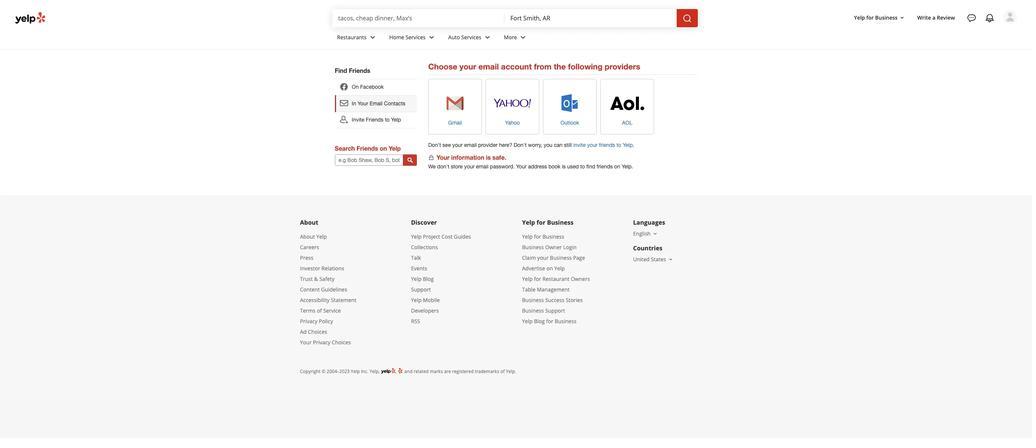 Task type: describe. For each thing, give the bounding box(es) containing it.
aol link
[[601, 79, 655, 135]]

friends for find
[[597, 164, 613, 170]]

guidelines
[[321, 286, 347, 293]]

worry,
[[528, 142, 543, 148]]

united states
[[634, 256, 667, 263]]

0 vertical spatial is
[[486, 154, 491, 161]]

24 chevron down v2 image
[[483, 33, 492, 42]]

ad choices link
[[300, 328, 327, 336]]

policy
[[319, 318, 333, 325]]

yelp inside about yelp careers press investor relations trust & safety content guidelines accessibility statement terms of service privacy policy ad choices your privacy choices
[[317, 233, 327, 240]]

1 vertical spatial of
[[501, 368, 505, 375]]

2 horizontal spatial on
[[615, 164, 621, 170]]

collections
[[411, 244, 438, 251]]

safety
[[320, 276, 335, 283]]

united
[[634, 256, 650, 263]]

talk
[[411, 254, 421, 262]]

copyright
[[300, 368, 321, 375]]

none field find
[[338, 14, 499, 22]]

yelp,
[[370, 368, 380, 375]]

rss
[[411, 318, 421, 325]]

business inside 'button'
[[876, 14, 898, 21]]

1 vertical spatial choices
[[332, 339, 351, 346]]

rss link
[[411, 318, 421, 325]]

2 vertical spatial email
[[476, 164, 489, 170]]

book
[[549, 164, 561, 170]]

terms
[[300, 307, 316, 314]]

table management link
[[523, 286, 570, 293]]

can
[[554, 142, 563, 148]]

yelp for business business owner login claim your business page advertise on yelp yelp for restaurant owners table management business success stories business support yelp blog for business
[[523, 233, 591, 325]]

messages image
[[968, 14, 977, 23]]

write a review link
[[915, 11, 959, 24]]

countries
[[634, 244, 663, 252]]

service
[[324, 307, 341, 314]]

outlook link
[[544, 79, 597, 135]]

your down information
[[465, 164, 475, 170]]

email
[[370, 100, 383, 106]]

on
[[352, 84, 359, 90]]

support link
[[411, 286, 431, 293]]

management
[[537, 286, 570, 293]]

provider
[[479, 142, 498, 148]]

owner
[[546, 244, 562, 251]]

accessibility
[[300, 297, 330, 304]]

invite your friends to yelp link
[[574, 142, 633, 148]]

write a review
[[918, 14, 956, 21]]

christina o. image
[[1004, 10, 1018, 24]]

united states button
[[634, 256, 674, 263]]

friends for your
[[600, 142, 616, 148]]

business categories element
[[331, 27, 1018, 49]]

yelp inside 'link'
[[391, 117, 401, 123]]

developers
[[411, 307, 439, 314]]

restaurants
[[337, 33, 367, 41]]

business owner login link
[[523, 244, 577, 251]]

accessibility statement link
[[300, 297, 357, 304]]

yahoo link
[[486, 79, 540, 135]]

facebook
[[361, 84, 384, 90]]

0 vertical spatial yelp.
[[622, 164, 634, 170]]

yelp for restaurant owners link
[[523, 276, 591, 283]]

claim
[[523, 254, 536, 262]]

careers
[[300, 244, 319, 251]]

your left address
[[517, 164, 527, 170]]

your inside about yelp careers press investor relations trust & safety content guidelines accessibility statement terms of service privacy policy ad choices your privacy choices
[[300, 339, 312, 346]]

yahoo
[[506, 120, 520, 126]]

business support link
[[523, 307, 566, 314]]

on facebook link
[[335, 79, 417, 95]]

about for about
[[300, 218, 319, 227]]

from
[[534, 62, 552, 71]]

16 chevron down v2 image for countries
[[668, 257, 674, 263]]

terms of service link
[[300, 307, 341, 314]]

16 chevron down v2 image inside 'yelp for business' 'button'
[[900, 15, 906, 21]]

yelp burst image
[[398, 368, 404, 374]]

languages
[[634, 218, 666, 227]]

friends for find
[[349, 67, 371, 74]]

investor
[[300, 265, 320, 272]]

invite friends to yelp link
[[335, 112, 417, 129]]

,
[[396, 368, 398, 375]]

of inside about yelp careers press investor relations trust & safety content guidelines accessibility statement terms of service privacy policy ad choices your privacy choices
[[317, 307, 322, 314]]

0 horizontal spatial on
[[380, 145, 387, 152]]

search image
[[683, 14, 692, 23]]

more
[[504, 33, 518, 41]]

states
[[652, 256, 667, 263]]

24 chevron down v2 image for restaurants
[[368, 33, 377, 42]]

support inside the yelp for business business owner login claim your business page advertise on yelp yelp for restaurant owners table management business success stories business support yelp blog for business
[[546, 307, 566, 314]]

your up don't
[[437, 154, 450, 161]]

you
[[544, 142, 553, 148]]

yelp project cost guides collections talk events yelp blog support yelp mobile developers rss
[[411, 233, 471, 325]]

services for auto services
[[462, 33, 482, 41]]

relations
[[322, 265, 344, 272]]

safe.
[[493, 154, 507, 161]]

copyright © 2004–2023 yelp inc. yelp,
[[300, 368, 380, 375]]

your inside the yelp for business business owner login claim your business page advertise on yelp yelp for restaurant owners table management business success stories business support yelp blog for business
[[538, 254, 549, 262]]

claim your business page link
[[523, 254, 586, 262]]

24 chevron down v2 image for home services
[[428, 33, 437, 42]]

more link
[[498, 27, 534, 49]]

0 horizontal spatial yelp.
[[506, 368, 517, 375]]

password.
[[490, 164, 515, 170]]

yelp project cost guides link
[[411, 233, 471, 240]]

restaurant
[[543, 276, 570, 283]]

english
[[634, 230, 651, 237]]

friends for search
[[357, 145, 378, 152]]

developers link
[[411, 307, 439, 314]]

yelp blog for business link
[[523, 318, 577, 325]]

owners
[[571, 276, 591, 283]]

privacy policy link
[[300, 318, 333, 325]]

registered
[[453, 368, 474, 375]]

english button
[[634, 230, 659, 237]]

events
[[411, 265, 428, 272]]

the
[[554, 62, 566, 71]]

review
[[938, 14, 956, 21]]

we
[[429, 164, 436, 170]]

auto
[[449, 33, 460, 41]]

outlook
[[561, 120, 580, 126]]

Find text field
[[338, 14, 499, 22]]



Task type: locate. For each thing, give the bounding box(es) containing it.
None field
[[338, 14, 499, 22], [511, 14, 671, 22]]

email left account
[[479, 62, 499, 71]]

1 vertical spatial privacy
[[313, 339, 331, 346]]

0 horizontal spatial 16 chevron down v2 image
[[653, 231, 659, 237]]

content guidelines link
[[300, 286, 347, 293]]

1 services from the left
[[406, 33, 426, 41]]

blog down business support link
[[534, 318, 545, 325]]

2 vertical spatial 16 chevron down v2 image
[[668, 257, 674, 263]]

your right the invite
[[588, 142, 598, 148]]

address
[[529, 164, 548, 170]]

16 chevron down v2 image inside the united states dropdown button
[[668, 257, 674, 263]]

1 vertical spatial about
[[300, 233, 315, 240]]

0 vertical spatial privacy
[[300, 318, 318, 325]]

16 chevron down v2 image
[[900, 15, 906, 21], [653, 231, 659, 237], [668, 257, 674, 263]]

press link
[[300, 254, 314, 262]]

2 services from the left
[[462, 33, 482, 41]]

services left 24 chevron down v2 icon
[[462, 33, 482, 41]]

support down yelp blog link
[[411, 286, 431, 293]]

0 vertical spatial blog
[[423, 276, 434, 283]]

services inside auto services link
[[462, 33, 482, 41]]

2 24 chevron down v2 image from the left
[[428, 33, 437, 42]]

16 chevron down v2 image down languages
[[653, 231, 659, 237]]

1 horizontal spatial yelp.
[[622, 164, 634, 170]]

search friends on yelp
[[335, 145, 401, 152]]

don't
[[429, 142, 441, 148], [514, 142, 527, 148]]

24 chevron down v2 image inside the restaurants link
[[368, 33, 377, 42]]

yelp for business button
[[852, 11, 909, 24]]

24 chevron down v2 image for more
[[519, 33, 528, 42]]

yelp. down .
[[622, 164, 634, 170]]

0 vertical spatial choices
[[308, 328, 327, 336]]

don't see your email provider here? don't worry, you can still invite your friends to yelp .
[[429, 142, 635, 148]]

support down success
[[546, 307, 566, 314]]

search
[[335, 145, 355, 152]]

your
[[460, 62, 477, 71], [453, 142, 463, 148], [588, 142, 598, 148], [465, 164, 475, 170], [538, 254, 549, 262]]

friends inside 'link'
[[366, 117, 384, 123]]

ad
[[300, 328, 307, 336]]

1 vertical spatial friends
[[597, 164, 613, 170]]

1 horizontal spatial don't
[[514, 142, 527, 148]]

discover
[[411, 218, 437, 227]]

2 horizontal spatial 24 chevron down v2 image
[[519, 33, 528, 42]]

press
[[300, 254, 314, 262]]

Near text field
[[511, 14, 671, 22]]

1 none field from the left
[[338, 14, 499, 22]]

your privacy choices link
[[300, 339, 351, 346]]

1 horizontal spatial on
[[547, 265, 553, 272]]

1 horizontal spatial blog
[[534, 318, 545, 325]]

©
[[322, 368, 326, 375]]

0 horizontal spatial is
[[486, 154, 491, 161]]

2 about from the top
[[300, 233, 315, 240]]

0 vertical spatial support
[[411, 286, 431, 293]]

for inside 'yelp for business' 'button'
[[867, 14, 875, 21]]

&
[[314, 276, 318, 283]]

0 horizontal spatial 24 chevron down v2 image
[[368, 33, 377, 42]]

your down 'ad'
[[300, 339, 312, 346]]

friends for invite
[[366, 117, 384, 123]]

1 horizontal spatial none field
[[511, 14, 671, 22]]

on up the e.g bob shaw, bob s, bob@email.com text box
[[380, 145, 387, 152]]

privacy down ad choices "link"
[[313, 339, 331, 346]]

yelp logo image
[[381, 368, 396, 375]]

cost
[[442, 233, 453, 240]]

1 vertical spatial friends
[[366, 117, 384, 123]]

your right in
[[358, 100, 368, 106]]

see
[[443, 142, 451, 148]]

yelp inside 'button'
[[855, 14, 866, 21]]

none field near
[[511, 14, 671, 22]]

yelp for business inside 'button'
[[855, 14, 898, 21]]

is
[[486, 154, 491, 161], [562, 164, 566, 170]]

services for home services
[[406, 33, 426, 41]]

on
[[380, 145, 387, 152], [615, 164, 621, 170], [547, 265, 553, 272]]

2 horizontal spatial 16 chevron down v2 image
[[900, 15, 906, 21]]

notifications image
[[986, 14, 995, 23]]

your right choose
[[460, 62, 477, 71]]

to down contacts
[[385, 117, 390, 123]]

1 horizontal spatial 24 chevron down v2 image
[[428, 33, 437, 42]]

email down your information is safe.
[[476, 164, 489, 170]]

2 don't from the left
[[514, 142, 527, 148]]

choices down policy
[[332, 339, 351, 346]]

yelp. right trademarks at the bottom left of the page
[[506, 368, 517, 375]]

1 horizontal spatial is
[[562, 164, 566, 170]]

friends up the e.g bob shaw, bob s, bob@email.com text box
[[357, 145, 378, 152]]

yelp.
[[622, 164, 634, 170], [506, 368, 517, 375]]

to
[[385, 117, 390, 123], [617, 142, 622, 148], [581, 164, 585, 170]]

advertise
[[523, 265, 546, 272]]

choices
[[308, 328, 327, 336], [332, 339, 351, 346]]

1 horizontal spatial yelp for business
[[855, 14, 898, 21]]

0 vertical spatial to
[[385, 117, 390, 123]]

1 don't from the left
[[429, 142, 441, 148]]

0 horizontal spatial of
[[317, 307, 322, 314]]

24 chevron down v2 image right restaurants
[[368, 33, 377, 42]]

blog inside the yelp for business business owner login claim your business page advertise on yelp yelp for restaurant owners table management business success stories business support yelp blog for business
[[534, 318, 545, 325]]

1 vertical spatial is
[[562, 164, 566, 170]]

None search field
[[332, 9, 700, 27]]

16 chevron down v2 image inside english dropdown button
[[653, 231, 659, 237]]

16 chevron down v2 image right states
[[668, 257, 674, 263]]

gmail
[[449, 120, 462, 126]]

account
[[502, 62, 532, 71]]

2 vertical spatial friends
[[357, 145, 378, 152]]

yelp for business link
[[523, 233, 565, 240]]

mobile
[[423, 297, 440, 304]]

16 chevron down v2 image left write
[[900, 15, 906, 21]]

friends down in your email contacts link
[[366, 117, 384, 123]]

on facebook
[[352, 84, 384, 90]]

0 vertical spatial about
[[300, 218, 319, 227]]

16 chevron down v2 image for languages
[[653, 231, 659, 237]]

0 vertical spatial friends
[[600, 142, 616, 148]]

on down invite your friends to yelp link
[[615, 164, 621, 170]]

blog inside yelp project cost guides collections talk events yelp blog support yelp mobile developers rss
[[423, 276, 434, 283]]

of right trademarks at the bottom left of the page
[[501, 368, 505, 375]]

write
[[918, 14, 932, 21]]

0 vertical spatial of
[[317, 307, 322, 314]]

about up careers link
[[300, 233, 315, 240]]

1 vertical spatial yelp.
[[506, 368, 517, 375]]

privacy down terms at the left bottom of page
[[300, 318, 318, 325]]

stories
[[566, 297, 583, 304]]

1 horizontal spatial of
[[501, 368, 505, 375]]

0 horizontal spatial yelp for business
[[523, 218, 574, 227]]

your
[[358, 100, 368, 106], [437, 154, 450, 161], [517, 164, 527, 170], [300, 339, 312, 346]]

0 vertical spatial yelp for business
[[855, 14, 898, 21]]

we don't store your email password. your address book is used to find friends on yelp.
[[429, 164, 634, 170]]

choices down privacy policy link
[[308, 328, 327, 336]]

3 24 chevron down v2 image from the left
[[519, 33, 528, 42]]

friends
[[600, 142, 616, 148], [597, 164, 613, 170]]

to inside invite friends to yelp 'link'
[[385, 117, 390, 123]]

friends right find
[[597, 164, 613, 170]]

support inside yelp project cost guides collections talk events yelp blog support yelp mobile developers rss
[[411, 286, 431, 293]]

page
[[574, 254, 586, 262]]

home services link
[[384, 27, 443, 49]]

1 vertical spatial support
[[546, 307, 566, 314]]

trademarks
[[475, 368, 500, 375]]

statement
[[331, 297, 357, 304]]

still
[[564, 142, 572, 148]]

e.g Bob Shaw, Bob S, bob@email.com text field
[[335, 155, 404, 166]]

in your email contacts link
[[335, 95, 417, 112]]

restaurants link
[[331, 27, 384, 49]]

1 horizontal spatial choices
[[332, 339, 351, 346]]

yelp
[[855, 14, 866, 21], [391, 117, 401, 123], [623, 142, 633, 148], [389, 145, 401, 152], [523, 218, 536, 227], [317, 233, 327, 240], [411, 233, 422, 240], [523, 233, 533, 240], [555, 265, 565, 272], [411, 276, 422, 283], [523, 276, 533, 283], [411, 297, 422, 304], [523, 318, 533, 325], [351, 368, 360, 375]]

project
[[423, 233, 441, 240]]

friends
[[349, 67, 371, 74], [366, 117, 384, 123], [357, 145, 378, 152]]

email up your information is safe.
[[465, 142, 477, 148]]

0 horizontal spatial choices
[[308, 328, 327, 336]]

is left safe.
[[486, 154, 491, 161]]

providers
[[605, 62, 641, 71]]

24 chevron down v2 image right more
[[519, 33, 528, 42]]

24 chevron down v2 image left auto
[[428, 33, 437, 42]]

1 horizontal spatial 16 chevron down v2 image
[[668, 257, 674, 263]]

0 horizontal spatial don't
[[429, 142, 441, 148]]

and related marks are registered trademarks of yelp.
[[404, 368, 517, 375]]

about up about yelp link
[[300, 218, 319, 227]]

to left .
[[617, 142, 622, 148]]

invite
[[574, 142, 586, 148]]

success
[[546, 297, 565, 304]]

0 vertical spatial 16 chevron down v2 image
[[900, 15, 906, 21]]

invite friends to yelp
[[352, 117, 401, 123]]

about
[[300, 218, 319, 227], [300, 233, 315, 240]]

your right see
[[453, 142, 463, 148]]

auto services link
[[443, 27, 498, 49]]

yelp for business
[[855, 14, 898, 21], [523, 218, 574, 227]]

advertise on yelp link
[[523, 265, 565, 272]]

services inside home services link
[[406, 33, 426, 41]]

2 vertical spatial on
[[547, 265, 553, 272]]

on down 'claim your business page' link
[[547, 265, 553, 272]]

services right home
[[406, 33, 426, 41]]

find
[[335, 67, 348, 74]]

of up privacy policy link
[[317, 307, 322, 314]]

about for about yelp careers press investor relations trust & safety content guidelines accessibility statement terms of service privacy policy ad choices your privacy choices
[[300, 233, 315, 240]]

0 horizontal spatial support
[[411, 286, 431, 293]]

your up advertise on yelp link
[[538, 254, 549, 262]]

1 vertical spatial to
[[617, 142, 622, 148]]

1 horizontal spatial support
[[546, 307, 566, 314]]

1 about from the top
[[300, 218, 319, 227]]

investor relations link
[[300, 265, 344, 272]]

.
[[633, 142, 635, 148]]

support
[[411, 286, 431, 293], [546, 307, 566, 314]]

related
[[414, 368, 429, 375]]

1 vertical spatial blog
[[534, 318, 545, 325]]

on inside the yelp for business business owner login claim your business page advertise on yelp yelp for restaurant owners table management business success stories business support yelp blog for business
[[547, 265, 553, 272]]

find
[[587, 164, 596, 170]]

friends up on
[[349, 67, 371, 74]]

collections link
[[411, 244, 438, 251]]

blog up support link
[[423, 276, 434, 283]]

about inside about yelp careers press investor relations trust & safety content guidelines accessibility statement terms of service privacy policy ad choices your privacy choices
[[300, 233, 315, 240]]

2 none field from the left
[[511, 14, 671, 22]]

24 chevron down v2 image
[[368, 33, 377, 42], [428, 33, 437, 42], [519, 33, 528, 42]]

here?
[[499, 142, 513, 148]]

1 vertical spatial 16 chevron down v2 image
[[653, 231, 659, 237]]

choose your email account from the following providers
[[429, 62, 641, 71]]

in your email contacts
[[352, 100, 406, 106]]

choose
[[429, 62, 458, 71]]

1 vertical spatial yelp for business
[[523, 218, 574, 227]]

0 vertical spatial email
[[479, 62, 499, 71]]

is left "used"
[[562, 164, 566, 170]]

1 horizontal spatial services
[[462, 33, 482, 41]]

don't right the here?
[[514, 142, 527, 148]]

0 vertical spatial on
[[380, 145, 387, 152]]

2 vertical spatial to
[[581, 164, 585, 170]]

1 vertical spatial email
[[465, 142, 477, 148]]

don't left see
[[429, 142, 441, 148]]

24 chevron down v2 image inside home services link
[[428, 33, 437, 42]]

to left find
[[581, 164, 585, 170]]

0 vertical spatial friends
[[349, 67, 371, 74]]

0 horizontal spatial blog
[[423, 276, 434, 283]]

email
[[479, 62, 499, 71], [465, 142, 477, 148], [476, 164, 489, 170]]

24 chevron down v2 image inside the 'more' link
[[519, 33, 528, 42]]

a
[[933, 14, 936, 21]]

0 horizontal spatial to
[[385, 117, 390, 123]]

yelp mobile link
[[411, 297, 440, 304]]

1 horizontal spatial to
[[581, 164, 585, 170]]

0 horizontal spatial none field
[[338, 14, 499, 22]]

1 vertical spatial on
[[615, 164, 621, 170]]

user actions element
[[849, 9, 1028, 56]]

friends left .
[[600, 142, 616, 148]]

about yelp link
[[300, 233, 327, 240]]

login
[[564, 244, 577, 251]]

2 horizontal spatial to
[[617, 142, 622, 148]]

1 24 chevron down v2 image from the left
[[368, 33, 377, 42]]

0 horizontal spatial services
[[406, 33, 426, 41]]



Task type: vqa. For each thing, say whether or not it's contained in the screenshot.
Animal type
no



